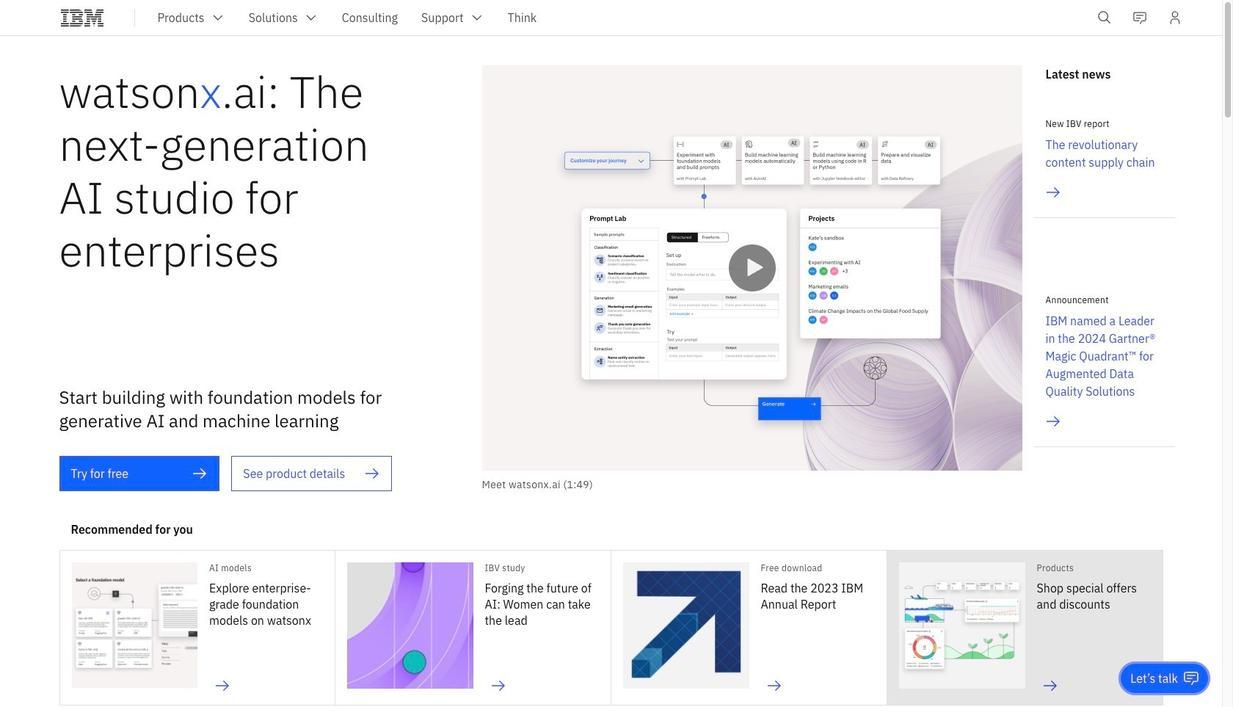Task type: describe. For each thing, give the bounding box(es) containing it.
let's talk element
[[1131, 670, 1178, 686]]



Task type: vqa. For each thing, say whether or not it's contained in the screenshot.
"let's talk" element
yes



